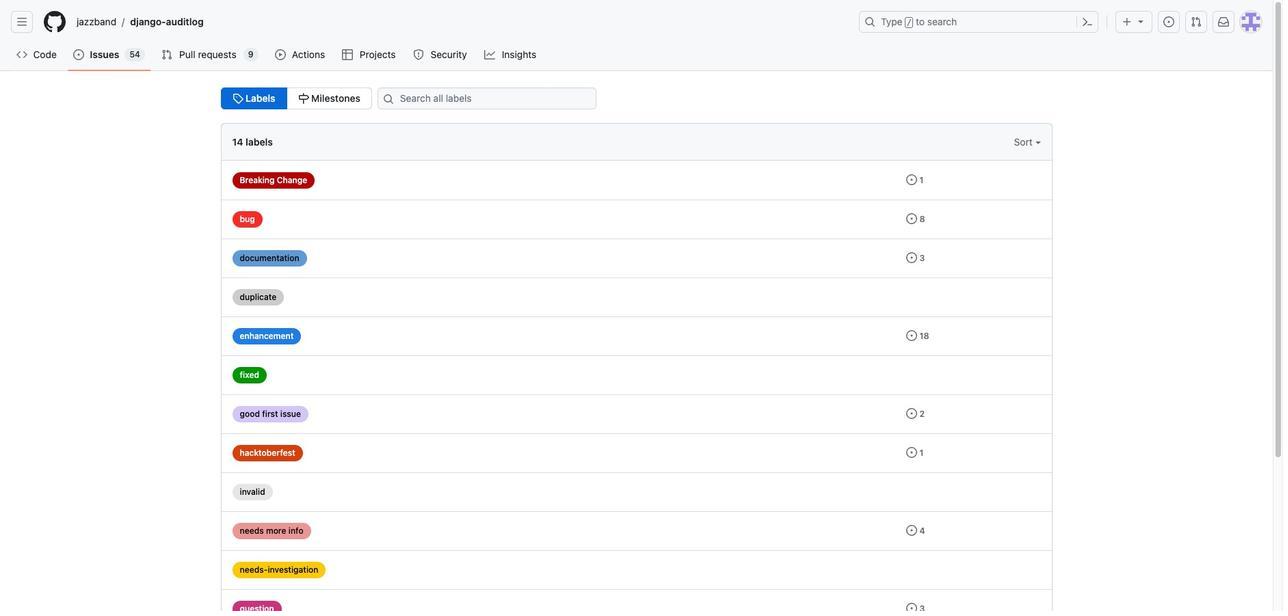 Task type: locate. For each thing, give the bounding box(es) containing it.
pull requests
[[179, 49, 236, 60]]

good first issue
[[240, 409, 301, 419]]

/ for type
[[907, 18, 912, 27]]

breaking
[[240, 175, 275, 185]]

4 issue opened image from the top
[[906, 408, 917, 419]]

1 for hacktoberfest
[[920, 448, 924, 458]]

/ inside type / to search
[[907, 18, 912, 27]]

issue opened image for hacktoberfest
[[906, 447, 917, 458]]

1 1 from the top
[[920, 175, 924, 185]]

0 horizontal spatial /
[[122, 16, 125, 28]]

1 link down 2 link
[[906, 447, 924, 458]]

search image
[[383, 94, 394, 105]]

4
[[920, 526, 925, 536]]

more
[[266, 526, 286, 536]]

/ for jazzband
[[122, 16, 125, 28]]

1 vertical spatial 1
[[920, 448, 924, 458]]

sort button
[[1014, 135, 1041, 149]]

0 vertical spatial 1
[[920, 175, 924, 185]]

2 1 from the top
[[920, 448, 924, 458]]

to
[[916, 16, 925, 27]]

documentation link
[[232, 250, 307, 267]]

/ inside jazzband / django-auditlog
[[122, 16, 125, 28]]

issues
[[90, 49, 119, 60]]

labels
[[243, 92, 275, 104]]

18 link
[[906, 330, 929, 341]]

projects link
[[337, 44, 402, 65]]

enhancement link
[[232, 328, 301, 345]]

invalid
[[240, 487, 265, 497]]

1 link for hacktoberfest
[[906, 447, 924, 458]]

/
[[122, 16, 125, 28], [907, 18, 912, 27]]

issue opened image left 3
[[906, 252, 917, 263]]

play image
[[275, 49, 286, 60]]

2
[[920, 409, 925, 419]]

1 link up 8 link at the right
[[906, 174, 924, 185]]

insights
[[502, 49, 536, 60]]

breaking change
[[240, 175, 307, 185]]

security
[[431, 49, 467, 60]]

first
[[262, 409, 278, 419]]

issue opened image up 8 link at the right
[[906, 174, 917, 185]]

tag image
[[232, 93, 243, 104]]

notifications image
[[1218, 16, 1229, 27]]

issue opened image down 2 link
[[906, 447, 917, 458]]

git pull request image
[[1191, 16, 1202, 27]]

1 vertical spatial 1 link
[[906, 447, 924, 458]]

issue opened image
[[1163, 16, 1174, 27], [73, 49, 84, 60], [906, 330, 917, 341], [906, 525, 917, 536]]

command palette image
[[1082, 16, 1093, 27]]

documentation
[[240, 253, 299, 263]]

1 link
[[906, 174, 924, 185], [906, 447, 924, 458]]

django-auditlog link
[[125, 11, 209, 33]]

list
[[71, 11, 851, 33]]

fixed
[[240, 370, 259, 380]]

1 up the 8 on the right top of the page
[[920, 175, 924, 185]]

good first issue link
[[232, 406, 308, 423]]

3 issue opened image from the top
[[906, 252, 917, 263]]

None search field
[[372, 88, 613, 109]]

milestones link
[[286, 88, 372, 109]]

14
[[232, 136, 243, 148]]

1 issue opened image from the top
[[906, 174, 917, 185]]

2 link
[[906, 408, 925, 419]]

actions link
[[269, 44, 331, 65]]

good
[[240, 409, 260, 419]]

2 1 link from the top
[[906, 447, 924, 458]]

search
[[927, 16, 957, 27]]

fixed link
[[232, 367, 267, 384]]

code
[[33, 49, 57, 60]]

1 horizontal spatial /
[[907, 18, 912, 27]]

1
[[920, 175, 924, 185], [920, 448, 924, 458]]

5 issue opened image from the top
[[906, 447, 917, 458]]

/ left django-
[[122, 16, 125, 28]]

3
[[920, 253, 925, 263]]

jazzband / django-auditlog
[[77, 16, 204, 28]]

1 1 link from the top
[[906, 174, 924, 185]]

hacktoberfest
[[240, 448, 295, 458]]

shield image
[[413, 49, 424, 60]]

bug link
[[232, 211, 262, 228]]

Labels search field
[[377, 88, 596, 109]]

/ left to
[[907, 18, 912, 27]]

1 down 2
[[920, 448, 924, 458]]

issue opened image left the 8 on the right top of the page
[[906, 213, 917, 224]]

hacktoberfest link
[[232, 445, 303, 462]]

needs-investigation
[[240, 565, 318, 575]]

0 vertical spatial 1 link
[[906, 174, 924, 185]]

issue opened image left 2
[[906, 408, 917, 419]]

2 issue opened image from the top
[[906, 213, 917, 224]]

8 link
[[906, 213, 925, 224]]

issue opened image
[[906, 174, 917, 185], [906, 213, 917, 224], [906, 252, 917, 263], [906, 408, 917, 419], [906, 447, 917, 458]]

invalid link
[[232, 484, 273, 501]]

triangle down image
[[1135, 16, 1146, 27]]



Task type: vqa. For each thing, say whether or not it's contained in the screenshot.


Task type: describe. For each thing, give the bounding box(es) containing it.
pull
[[179, 49, 195, 60]]

needs-
[[240, 565, 268, 575]]

type / to search
[[881, 16, 957, 27]]

bug
[[240, 214, 255, 224]]

14 labels
[[232, 136, 273, 148]]

milestone image
[[298, 93, 309, 104]]

3 link
[[906, 252, 925, 263]]

needs-investigation link
[[232, 562, 326, 579]]

graph image
[[484, 49, 495, 60]]

issue opened image left git pull request icon
[[1163, 16, 1174, 27]]

code link
[[11, 44, 62, 65]]

18
[[920, 331, 929, 341]]

investigation
[[268, 565, 318, 575]]

jazzband link
[[71, 11, 122, 33]]

auditlog
[[166, 16, 204, 27]]

enhancement
[[240, 331, 294, 341]]

duplicate link
[[232, 289, 284, 306]]

9
[[248, 49, 254, 60]]

table image
[[342, 49, 353, 60]]

labels
[[246, 136, 273, 148]]

breaking change link
[[232, 172, 315, 189]]

needs more info link
[[232, 523, 311, 540]]

homepage image
[[44, 11, 66, 33]]

insights link
[[479, 44, 543, 65]]

issue opened image for good first issue
[[906, 408, 917, 419]]

needs
[[240, 526, 264, 536]]

git pull request image
[[161, 49, 172, 60]]

issue opened image for breaking change
[[906, 174, 917, 185]]

issue opened image for bug
[[906, 213, 917, 224]]

code image
[[16, 49, 27, 60]]

projects
[[360, 49, 396, 60]]

security link
[[408, 44, 473, 65]]

duplicate
[[240, 292, 276, 302]]

1 for breaking change
[[920, 175, 924, 185]]

actions
[[292, 49, 325, 60]]

1 link for breaking change
[[906, 174, 924, 185]]

Search all labels text field
[[377, 88, 596, 109]]

requests
[[198, 49, 236, 60]]

54
[[130, 49, 140, 60]]

8
[[920, 214, 925, 224]]

issue opened image for documentation
[[906, 252, 917, 263]]

issue opened image left issues
[[73, 49, 84, 60]]

4 link
[[906, 525, 925, 536]]

milestones
[[309, 92, 360, 104]]

change
[[277, 175, 307, 185]]

issue opened image left 4
[[906, 525, 917, 536]]

django-
[[130, 16, 166, 27]]

sort
[[1014, 136, 1035, 148]]

3 open issues and pull requests image
[[906, 603, 917, 611]]

plus image
[[1122, 16, 1133, 27]]

issue element
[[221, 88, 372, 109]]

info
[[288, 526, 303, 536]]

issue
[[280, 409, 301, 419]]

type
[[881, 16, 903, 27]]

issue opened image left 18
[[906, 330, 917, 341]]

labels link
[[221, 88, 287, 109]]

needs more info
[[240, 526, 303, 536]]

jazzband
[[77, 16, 116, 27]]

list containing jazzband
[[71, 11, 851, 33]]



